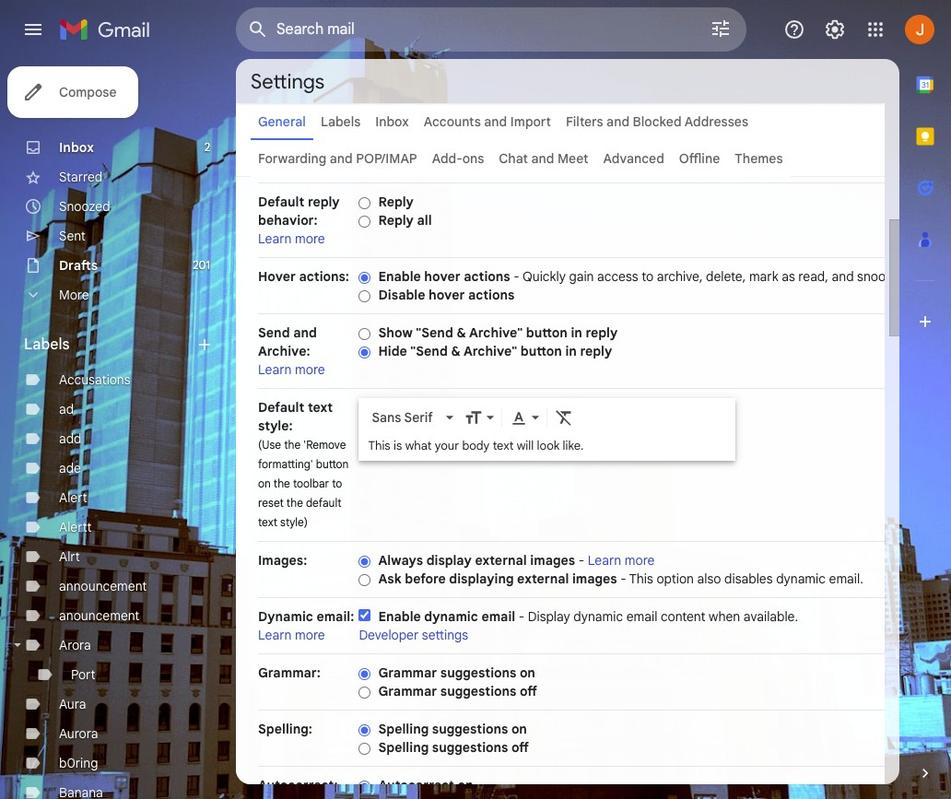 Task type: vqa. For each thing, say whether or not it's contained in the screenshot.
the "weather"
no



Task type: describe. For each thing, give the bounding box(es) containing it.
grammar suggestions on
[[379, 665, 536, 682]]

as
[[782, 268, 796, 285]]

access
[[598, 268, 639, 285]]

alert link
[[59, 490, 87, 506]]

snoozed
[[59, 198, 110, 215]]

announcement link
[[59, 578, 147, 595]]

0 vertical spatial external
[[475, 553, 527, 569]]

drafts link
[[59, 257, 98, 274]]

more inside the default reply behavior: learn more
[[295, 231, 325, 247]]

1 horizontal spatial text
[[308, 399, 333, 416]]

(use
[[258, 438, 281, 452]]

autocorrect:
[[258, 778, 338, 794]]

meet
[[558, 150, 589, 167]]

add-
[[432, 150, 463, 167]]

archive" for hide
[[464, 343, 518, 360]]

chat and meet link
[[499, 150, 589, 167]]

when
[[709, 609, 741, 625]]

learn more link for and
[[258, 362, 325, 378]]

sans
[[372, 410, 402, 426]]

1 vertical spatial this
[[630, 571, 654, 588]]

ade link
[[59, 460, 81, 477]]

content
[[661, 609, 706, 625]]

add
[[59, 431, 82, 447]]

0 horizontal spatial inbox link
[[59, 139, 94, 156]]

button inside default text style: (use the 'remove formatting' button on the toolbar to reset the default text style)
[[316, 458, 349, 471]]

snooze
[[858, 268, 900, 285]]

chat and meet
[[499, 150, 589, 167]]

this is what your body text will look like.
[[368, 438, 584, 454]]

enable for enable dynamic email
[[379, 609, 421, 625]]

"send for show
[[416, 325, 454, 341]]

snoozed link
[[59, 198, 110, 215]]

arora
[[59, 637, 91, 654]]

reply inside the default reply behavior: learn more
[[308, 194, 340, 210]]

what
[[406, 438, 432, 454]]

autocorrect
[[379, 778, 455, 794]]

settings
[[251, 69, 325, 94]]

enable dynamic email - display dynamic email content when available. developer settings
[[359, 609, 799, 644]]

learn inside send and archive: learn more
[[258, 362, 292, 378]]

sans serif option
[[368, 409, 443, 427]]

anouncement link
[[59, 608, 140, 624]]

2 horizontal spatial dynamic
[[777, 571, 826, 588]]

- left quickly
[[514, 268, 520, 285]]

hover for enable
[[425, 268, 461, 285]]

more
[[59, 287, 89, 303]]

learn inside dynamic email: learn more
[[258, 627, 292, 644]]

advanced
[[604, 150, 665, 167]]

learn more link for email:
[[258, 627, 325, 644]]

accounts
[[424, 113, 481, 130]]

actions:
[[299, 268, 350, 285]]

1 vertical spatial external
[[518, 571, 569, 588]]

will
[[517, 438, 534, 454]]

compose button
[[7, 66, 139, 118]]

import
[[511, 113, 552, 130]]

arora link
[[59, 637, 91, 654]]

Search mail text field
[[277, 20, 659, 39]]

button for show "send & archive" button in reply
[[527, 325, 568, 341]]

ad link
[[59, 401, 74, 418]]

1 horizontal spatial inbox
[[376, 113, 409, 130]]

learn more link for reply
[[258, 231, 325, 247]]

search mail image
[[242, 13, 275, 46]]

starred link
[[59, 169, 103, 185]]

more up the ask before displaying external images - this option also disables dynamic email.
[[625, 553, 655, 569]]

drafts
[[59, 257, 98, 274]]

advanced link
[[604, 150, 665, 167]]

2 email from the left
[[627, 609, 658, 625]]

learn up the ask before displaying external images - this option also disables dynamic email.
[[588, 553, 622, 569]]

spelling suggestions off
[[379, 740, 529, 756]]

Enable hover actions radio
[[359, 271, 371, 285]]

& for show
[[457, 325, 467, 341]]

inbox inside the labels navigation
[[59, 139, 94, 156]]

labels link
[[321, 113, 361, 130]]

addresses
[[685, 113, 749, 130]]

1 vertical spatial text
[[493, 438, 514, 454]]

Grammar suggestions on radio
[[359, 668, 371, 681]]

themes
[[735, 150, 784, 167]]

to inside default text style: (use the 'remove formatting' button on the toolbar to reset the default text style)
[[332, 477, 342, 491]]

0 horizontal spatial text
[[258, 516, 278, 529]]

images:
[[258, 553, 307, 569]]

aura link
[[59, 696, 86, 713]]

email.
[[830, 571, 864, 588]]

off for spelling suggestions off
[[512, 740, 529, 756]]

suggestions for spelling suggestions on
[[432, 721, 509, 738]]

body
[[462, 438, 490, 454]]

sans serif
[[372, 410, 433, 426]]

settings image
[[825, 18, 847, 41]]

ask before displaying external images - this option also disables dynamic email.
[[379, 571, 864, 588]]

- inside enable dynamic email - display dynamic email content when available. developer settings
[[519, 609, 525, 625]]

1 horizontal spatial to
[[642, 268, 654, 285]]

like.
[[563, 438, 584, 454]]

offline link
[[680, 150, 721, 167]]

remove formatting ‪(⌘\)‬ image
[[556, 409, 574, 427]]

actions for disable
[[469, 287, 515, 303]]

- left option
[[621, 571, 627, 588]]

gain
[[570, 268, 595, 285]]

send
[[258, 325, 290, 341]]

1 horizontal spatial inbox link
[[376, 113, 409, 130]]

labels for labels link
[[321, 113, 361, 130]]

forwarding
[[258, 150, 327, 167]]

more button
[[0, 280, 221, 310]]

look
[[537, 438, 560, 454]]

quickly
[[523, 268, 566, 285]]

main menu image
[[22, 18, 44, 41]]

on down spelling suggestions off
[[458, 778, 474, 794]]

hide "send & archive" button in reply
[[379, 343, 613, 360]]

displaying
[[449, 571, 514, 588]]

- up the ask before displaying external images - this option also disables dynamic email.
[[579, 553, 585, 569]]

alert
[[59, 490, 87, 506]]

alertt link
[[59, 519, 92, 536]]

and right read,
[[832, 268, 855, 285]]

sent
[[59, 228, 86, 244]]

on down display
[[520, 665, 536, 682]]

blocked
[[633, 113, 682, 130]]

reset
[[258, 496, 284, 510]]

learn inside the default reply behavior: learn more
[[258, 231, 292, 247]]

Always display external images radio
[[359, 555, 371, 569]]

alrt link
[[59, 549, 80, 565]]

autocorrect on
[[379, 778, 474, 794]]

1 horizontal spatial dynamic
[[574, 609, 624, 625]]

disables
[[725, 571, 774, 588]]

ask
[[379, 571, 402, 588]]

style:
[[258, 418, 293, 434]]

201
[[193, 258, 210, 272]]

suggestions for grammar suggestions on
[[441, 665, 517, 682]]

themes link
[[735, 150, 784, 167]]

on inside default text style: (use the 'remove formatting' button on the toolbar to reset the default text style)
[[258, 477, 271, 491]]

0 horizontal spatial this
[[368, 438, 391, 454]]

Ask before displaying external images radio
[[359, 574, 371, 587]]

forwarding and pop/imap link
[[258, 150, 418, 167]]

mark
[[750, 268, 779, 285]]

reply for reply
[[379, 194, 414, 210]]

also
[[698, 571, 722, 588]]

your
[[435, 438, 459, 454]]

archive" for show
[[469, 325, 523, 341]]

archive,
[[657, 268, 703, 285]]

1 vertical spatial images
[[573, 571, 618, 588]]

grammar for grammar suggestions off
[[379, 683, 437, 700]]

more inside send and archive: learn more
[[295, 362, 325, 378]]

add-ons link
[[432, 150, 485, 167]]

reply for show "send & archive" button in reply
[[586, 325, 618, 341]]

spelling:
[[258, 721, 313, 738]]

support image
[[784, 18, 806, 41]]



Task type: locate. For each thing, give the bounding box(es) containing it.
default for behavior:
[[258, 194, 305, 210]]

to up "default"
[[332, 477, 342, 491]]

1 vertical spatial grammar
[[379, 683, 437, 700]]

1 vertical spatial archive"
[[464, 343, 518, 360]]

reply up reply all at the top of the page
[[379, 194, 414, 210]]

always display external images - learn more
[[379, 553, 655, 569]]

1 horizontal spatial this
[[630, 571, 654, 588]]

inbox link
[[376, 113, 409, 130], [59, 139, 94, 156]]

hover
[[425, 268, 461, 285], [429, 287, 465, 303]]

2 vertical spatial reply
[[581, 343, 613, 360]]

hover right disable
[[429, 287, 465, 303]]

suggestions down the spelling suggestions on
[[432, 740, 509, 756]]

1 spelling from the top
[[379, 721, 429, 738]]

grammar for grammar suggestions on
[[379, 665, 437, 682]]

1 horizontal spatial email
[[627, 609, 658, 625]]

archive"
[[469, 325, 523, 341], [464, 343, 518, 360]]

0 horizontal spatial dynamic
[[425, 609, 479, 625]]

hover up disable hover actions at the top of the page
[[425, 268, 461, 285]]

email
[[482, 609, 516, 625], [627, 609, 658, 625]]

1 vertical spatial the
[[274, 477, 290, 491]]

-
[[514, 268, 520, 285], [579, 553, 585, 569], [621, 571, 627, 588], [519, 609, 525, 625]]

actions up disable hover actions at the top of the page
[[464, 268, 511, 285]]

always
[[379, 553, 423, 569]]

Disable hover actions radio
[[359, 289, 371, 303]]

grammar
[[379, 665, 437, 682], [379, 683, 437, 700]]

reply
[[308, 194, 340, 210], [586, 325, 618, 341], [581, 343, 613, 360]]

actions up show "send & archive" button in reply
[[469, 287, 515, 303]]

text down the reset
[[258, 516, 278, 529]]

0 horizontal spatial to
[[332, 477, 342, 491]]

option
[[657, 571, 695, 588]]

0 horizontal spatial inbox
[[59, 139, 94, 156]]

reply for hide "send & archive" button in reply
[[581, 343, 613, 360]]

suggestions down grammar suggestions on
[[441, 683, 517, 700]]

hover for disable
[[429, 287, 465, 303]]

1 vertical spatial reply
[[379, 212, 414, 229]]

tab list
[[900, 59, 952, 733]]

default inside the default reply behavior: learn more
[[258, 194, 305, 210]]

2 horizontal spatial text
[[493, 438, 514, 454]]

show
[[379, 325, 413, 341]]

2 vertical spatial text
[[258, 516, 278, 529]]

off down grammar suggestions on
[[520, 683, 538, 700]]

0 vertical spatial in
[[571, 325, 583, 341]]

1 vertical spatial actions
[[469, 287, 515, 303]]

None search field
[[236, 7, 747, 52]]

1 vertical spatial to
[[332, 477, 342, 491]]

developer settings link
[[359, 627, 469, 644]]

in up remove formatting ‪(⌘\)‬ icon
[[566, 343, 577, 360]]

1 email from the left
[[482, 609, 516, 625]]

Show "Send & Archive" button in reply radio
[[359, 327, 371, 341]]

2 grammar from the top
[[379, 683, 437, 700]]

spelling for spelling suggestions off
[[379, 740, 429, 756]]

learn more link up the ask before displaying external images - this option also disables dynamic email.
[[588, 553, 655, 569]]

hide
[[379, 343, 407, 360]]

images up display
[[531, 553, 576, 569]]

aurora link
[[59, 726, 98, 743]]

formatting'
[[258, 458, 313, 471]]

labels down more
[[24, 336, 70, 354]]

in for show "send & archive" button in reply
[[571, 325, 583, 341]]

on up spelling suggestions off
[[512, 721, 528, 738]]

starred
[[59, 169, 103, 185]]

chat
[[499, 150, 529, 167]]

dynamic left email.
[[777, 571, 826, 588]]

1 reply from the top
[[379, 194, 414, 210]]

labels inside navigation
[[24, 336, 70, 354]]

Grammar suggestions off radio
[[359, 686, 371, 700]]

Autocorrect on radio
[[359, 780, 371, 794]]

external up "displaying"
[[475, 553, 527, 569]]

& for hide
[[451, 343, 461, 360]]

2 vertical spatial the
[[287, 496, 303, 510]]

in down the gain
[[571, 325, 583, 341]]

0 vertical spatial inbox
[[376, 113, 409, 130]]

0 vertical spatial labels
[[321, 113, 361, 130]]

0 vertical spatial text
[[308, 399, 333, 416]]

and up archive:
[[293, 325, 317, 341]]

archive:
[[258, 343, 310, 360]]

0 vertical spatial inbox link
[[376, 113, 409, 130]]

the up "style)"
[[287, 496, 303, 510]]

dynamic up 'settings'
[[425, 609, 479, 625]]

and for accounts and import
[[485, 113, 508, 130]]

spelling for spelling suggestions on
[[379, 721, 429, 738]]

None checkbox
[[359, 610, 371, 622]]

button
[[527, 325, 568, 341], [521, 343, 563, 360], [316, 458, 349, 471]]

learn more link down archive:
[[258, 362, 325, 378]]

0 horizontal spatial labels
[[24, 336, 70, 354]]

1 vertical spatial button
[[521, 343, 563, 360]]

read,
[[799, 268, 829, 285]]

general link
[[258, 113, 306, 130]]

text left will
[[493, 438, 514, 454]]

add link
[[59, 431, 82, 447]]

show "send & archive" button in reply
[[379, 325, 618, 341]]

default reply behavior: learn more
[[258, 194, 340, 247]]

and for chat and meet
[[532, 150, 555, 167]]

spelling suggestions on
[[379, 721, 528, 738]]

display
[[427, 553, 472, 569]]

Spelling suggestions on radio
[[359, 724, 371, 738]]

and left import
[[485, 113, 508, 130]]

Hide "Send & Archive" button in reply radio
[[359, 346, 371, 360]]

& down show "send & archive" button in reply
[[451, 343, 461, 360]]

and inside send and archive: learn more
[[293, 325, 317, 341]]

1 vertical spatial off
[[512, 740, 529, 756]]

serif
[[405, 410, 433, 426]]

this
[[368, 438, 391, 454], [630, 571, 654, 588]]

labels up forwarding and pop/imap in the left of the page
[[321, 113, 361, 130]]

this left is
[[368, 438, 391, 454]]

forwarding and pop/imap
[[258, 150, 418, 167]]

grammar suggestions off
[[379, 683, 538, 700]]

more down dynamic
[[295, 627, 325, 644]]

inbox link up starred link
[[59, 139, 94, 156]]

labels heading
[[24, 336, 196, 354]]

"send right hide at the left of the page
[[411, 343, 448, 360]]

learn more link down behavior:
[[258, 231, 325, 247]]

on
[[258, 477, 271, 491], [520, 665, 536, 682], [512, 721, 528, 738], [458, 778, 474, 794]]

external down always display external images - learn more
[[518, 571, 569, 588]]

text up 'remove
[[308, 399, 333, 416]]

reply up behavior:
[[308, 194, 340, 210]]

more down behavior:
[[295, 231, 325, 247]]

inbox up starred link
[[59, 139, 94, 156]]

2 default from the top
[[258, 399, 305, 416]]

1 vertical spatial spelling
[[379, 740, 429, 756]]

enable
[[379, 268, 421, 285], [379, 609, 421, 625]]

reply down access
[[586, 325, 618, 341]]

labels
[[321, 113, 361, 130], [24, 336, 70, 354]]

behavior:
[[258, 212, 318, 229]]

disable hover actions
[[379, 287, 515, 303]]

email left content
[[627, 609, 658, 625]]

archive" up hide "send & archive" button in reply
[[469, 325, 523, 341]]

enable inside enable dynamic email - display dynamic email content when available. developer settings
[[379, 609, 421, 625]]

1 vertical spatial hover
[[429, 287, 465, 303]]

filters and blocked addresses link
[[566, 113, 749, 130]]

button up hide "send & archive" button in reply
[[527, 325, 568, 341]]

labels for labels heading
[[24, 336, 70, 354]]

grammar down developer settings link
[[379, 665, 437, 682]]

reply all
[[379, 212, 432, 229]]

labels navigation
[[0, 59, 236, 800]]

this left option
[[630, 571, 654, 588]]

disable
[[379, 287, 426, 303]]

1 vertical spatial inbox
[[59, 139, 94, 156]]

button down show "send & archive" button in reply
[[521, 343, 563, 360]]

"send right show
[[416, 325, 454, 341]]

and right the "chat"
[[532, 150, 555, 167]]

0 vertical spatial button
[[527, 325, 568, 341]]

in for hide "send & archive" button in reply
[[566, 343, 577, 360]]

archive" down show "send & archive" button in reply
[[464, 343, 518, 360]]

1 vertical spatial labels
[[24, 336, 70, 354]]

default inside default text style: (use the 'remove formatting' button on the toolbar to reset the default text style)
[[258, 399, 305, 416]]

dynamic
[[258, 609, 314, 625]]

actions for enable
[[464, 268, 511, 285]]

dynamic down the ask before displaying external images - this option also disables dynamic email.
[[574, 609, 624, 625]]

on up the reset
[[258, 477, 271, 491]]

grammar right grammar suggestions off option
[[379, 683, 437, 700]]

0 vertical spatial actions
[[464, 268, 511, 285]]

accusations
[[59, 372, 131, 388]]

1 vertical spatial &
[[451, 343, 461, 360]]

and for filters and blocked addresses
[[607, 113, 630, 130]]

and right filters
[[607, 113, 630, 130]]

off down the spelling suggestions on
[[512, 740, 529, 756]]

announcement
[[59, 578, 147, 595]]

0 vertical spatial enable
[[379, 268, 421, 285]]

filters and blocked addresses
[[566, 113, 749, 130]]

enable for enable hover actions
[[379, 268, 421, 285]]

0 vertical spatial to
[[642, 268, 654, 285]]

spelling
[[379, 721, 429, 738], [379, 740, 429, 756]]

alertt
[[59, 519, 92, 536]]

0 vertical spatial &
[[457, 325, 467, 341]]

email:
[[317, 609, 355, 625]]

2 spelling from the top
[[379, 740, 429, 756]]

0 vertical spatial default
[[258, 194, 305, 210]]

1 vertical spatial inbox link
[[59, 139, 94, 156]]

1 vertical spatial reply
[[586, 325, 618, 341]]

spelling right spelling suggestions on option at the left bottom of the page
[[379, 721, 429, 738]]

2 vertical spatial button
[[316, 458, 349, 471]]

& up hide "send & archive" button in reply
[[457, 325, 467, 341]]

accusations link
[[59, 372, 131, 388]]

suggestions up grammar suggestions off
[[441, 665, 517, 682]]

aura
[[59, 696, 86, 713]]

ad
[[59, 401, 74, 418]]

0 vertical spatial off
[[520, 683, 538, 700]]

email down "displaying"
[[482, 609, 516, 625]]

off for grammar suggestions off
[[520, 683, 538, 700]]

compose
[[59, 84, 117, 101]]

delete,
[[707, 268, 747, 285]]

0 vertical spatial "send
[[416, 325, 454, 341]]

1 horizontal spatial labels
[[321, 113, 361, 130]]

Reply all radio
[[359, 215, 371, 229]]

to right access
[[642, 268, 654, 285]]

enable up disable
[[379, 268, 421, 285]]

the down the formatting'
[[274, 477, 290, 491]]

suggestions for grammar suggestions off
[[441, 683, 517, 700]]

ons
[[463, 150, 485, 167]]

inbox up pop/imap
[[376, 113, 409, 130]]

gmail image
[[59, 11, 160, 48]]

formatting options toolbar
[[365, 400, 731, 435]]

0 vertical spatial reply
[[308, 194, 340, 210]]

Spelling suggestions off radio
[[359, 742, 371, 756]]

button for hide "send & archive" button in reply
[[521, 343, 563, 360]]

spelling right spelling suggestions off 'radio'
[[379, 740, 429, 756]]

1 vertical spatial in
[[566, 343, 577, 360]]

aurora
[[59, 726, 98, 743]]

1 default from the top
[[258, 194, 305, 210]]

enable up developer
[[379, 609, 421, 625]]

actions
[[464, 268, 511, 285], [469, 287, 515, 303]]

0 vertical spatial reply
[[379, 194, 414, 210]]

1 vertical spatial "send
[[411, 343, 448, 360]]

1 enable from the top
[[379, 268, 421, 285]]

reply for reply all
[[379, 212, 414, 229]]

inbox
[[376, 113, 409, 130], [59, 139, 94, 156]]

the up the formatting'
[[284, 438, 301, 452]]

all
[[417, 212, 432, 229]]

- left display
[[519, 609, 525, 625]]

0 vertical spatial the
[[284, 438, 301, 452]]

button down 'remove
[[316, 458, 349, 471]]

"send for hide
[[411, 343, 448, 360]]

0 vertical spatial archive"
[[469, 325, 523, 341]]

reply left all
[[379, 212, 414, 229]]

learn down archive:
[[258, 362, 292, 378]]

Reply radio
[[359, 196, 371, 210]]

0 vertical spatial spelling
[[379, 721, 429, 738]]

learn more link down dynamic
[[258, 627, 325, 644]]

learn
[[258, 231, 292, 247], [258, 362, 292, 378], [588, 553, 622, 569], [258, 627, 292, 644]]

inbox link up pop/imap
[[376, 113, 409, 130]]

developer
[[359, 627, 419, 644]]

1 grammar from the top
[[379, 665, 437, 682]]

default up behavior:
[[258, 194, 305, 210]]

default text style: (use the 'remove formatting' button on the toolbar to reset the default text style)
[[258, 399, 349, 529]]

reply down the gain
[[581, 343, 613, 360]]

0 vertical spatial hover
[[425, 268, 461, 285]]

and down labels link
[[330, 150, 353, 167]]

reply
[[379, 194, 414, 210], [379, 212, 414, 229]]

and for forwarding and pop/imap
[[330, 150, 353, 167]]

default for style:
[[258, 399, 305, 416]]

0 vertical spatial images
[[531, 553, 576, 569]]

more down archive:
[[295, 362, 325, 378]]

filters
[[566, 113, 604, 130]]

more inside dynamic email: learn more
[[295, 627, 325, 644]]

1 vertical spatial enable
[[379, 609, 421, 625]]

suggestions for spelling suggestions off
[[432, 740, 509, 756]]

learn down dynamic
[[258, 627, 292, 644]]

advanced search options image
[[703, 10, 740, 47]]

0 horizontal spatial email
[[482, 609, 516, 625]]

2 enable from the top
[[379, 609, 421, 625]]

style)
[[280, 516, 308, 529]]

alrt
[[59, 549, 80, 565]]

1 vertical spatial default
[[258, 399, 305, 416]]

suggestions up spelling suggestions off
[[432, 721, 509, 738]]

and for send and archive: learn more
[[293, 325, 317, 341]]

2 reply from the top
[[379, 212, 414, 229]]

available.
[[744, 609, 799, 625]]

anouncement
[[59, 608, 140, 624]]

images up enable dynamic email - display dynamic email content when available. developer settings
[[573, 571, 618, 588]]

0 vertical spatial this
[[368, 438, 391, 454]]

before
[[405, 571, 446, 588]]

0 vertical spatial grammar
[[379, 665, 437, 682]]

default up style:
[[258, 399, 305, 416]]

ade
[[59, 460, 81, 477]]

learn down behavior:
[[258, 231, 292, 247]]



